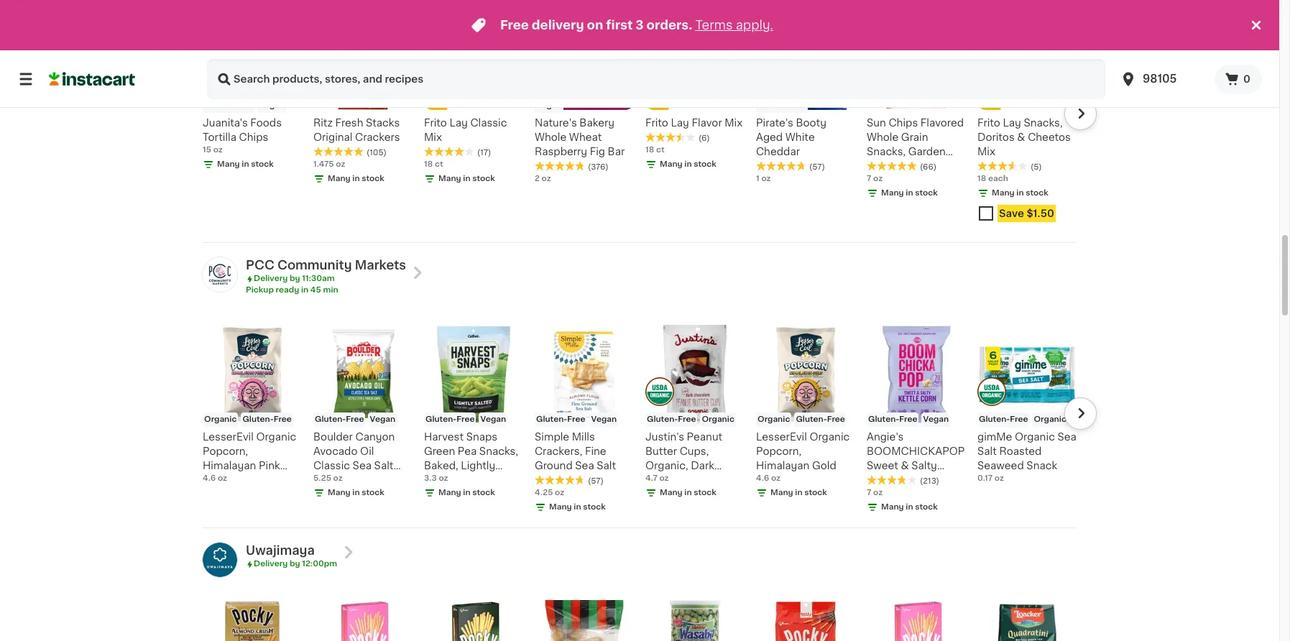Task type: describe. For each thing, give the bounding box(es) containing it.
gluten- up lesserevil organic popcorn, himalayan pink salt
[[243, 416, 274, 423]]

5.25 oz
[[313, 474, 343, 482]]

(5)
[[1031, 163, 1042, 171]]

salsa
[[867, 161, 894, 171]]

sun
[[867, 118, 886, 128]]

gluten-free vegan for boulder canyon avocado oil classic sea salt kettle style potato chips
[[315, 416, 395, 423]]

(376)
[[588, 163, 609, 171]]

vegan for simple mills crackers, fine ground sea salt
[[591, 416, 617, 423]]

(66)
[[920, 163, 937, 171]]

pink
[[259, 461, 280, 471]]

7 for salsa
[[867, 175, 871, 183]]

ct for frito lay flavor mix
[[656, 146, 665, 154]]

organic inside lesserevil organic popcorn, himalayan pink salt
[[256, 432, 296, 442]]

green
[[424, 446, 455, 456]]

many in stock down (6)
[[660, 160, 716, 168]]

3.3 oz
[[424, 474, 448, 482]]

fresh
[[335, 118, 363, 128]]

ground
[[535, 461, 573, 471]]

stock down fine
[[583, 503, 606, 511]]

4.25
[[535, 489, 553, 497]]

in down popcorn
[[906, 503, 913, 511]]

whole inside "nature's bakery whole wheat raspberry fig bar"
[[535, 132, 567, 142]]

salty
[[911, 461, 937, 471]]

1 98105 button from the left
[[1111, 59, 1215, 99]]

many down 5.25 oz
[[328, 489, 350, 497]]

crackers,
[[535, 446, 582, 456]]

18 for frito lay snacks, doritos & cheetos mix
[[977, 175, 986, 183]]

organic,
[[645, 461, 688, 471]]

cups,
[[680, 446, 709, 456]]

in down the crackers
[[352, 175, 360, 183]]

sweet
[[867, 461, 898, 471]]

0.17
[[977, 474, 993, 482]]

lay for snacks,
[[1003, 118, 1021, 128]]

salt inside gimme organic sea salt roasted seaweed snack 0.17 oz
[[977, 446, 997, 456]]

raspberry
[[535, 147, 587, 157]]

gluten-free organic for justin's peanut butter cups, organic, dark chocolate, mini
[[647, 416, 734, 423]]

pirate's
[[756, 118, 793, 128]]

markets
[[355, 260, 406, 271]]

in down juanita's foods tortilla chips 15 oz
[[242, 160, 249, 168]]

item badge image
[[977, 377, 1006, 406]]

vegan up nature's
[[536, 101, 562, 109]]

terms
[[695, 19, 733, 31]]

free delivery on first 3 orders. terms apply.
[[500, 19, 773, 31]]

salted
[[424, 475, 456, 485]]

crackers
[[355, 132, 400, 142]]

free up angie's
[[899, 416, 917, 423]]

stock inside product group
[[1026, 189, 1048, 197]]

save $1.50 button
[[977, 202, 1077, 228]]

7 oz for popcorn
[[867, 489, 883, 497]]

4.7
[[645, 474, 657, 482]]

Search field
[[207, 59, 1105, 99]]

organic gluten-free for lesserevil organic popcorn, himalayan gold
[[757, 416, 845, 423]]

bar
[[608, 147, 625, 157]]

many in stock down juanita's foods tortilla chips 15 oz
[[217, 160, 274, 168]]

vegan for juanita's foods tortilla chips
[[259, 101, 285, 109]]

ritz fresh stacks original crackers
[[313, 118, 400, 142]]

classic inside frito lay classic mix
[[470, 118, 507, 128]]

chips inside juanita's foods tortilla chips 15 oz
[[239, 132, 268, 142]]

gluten- up lesserevil organic popcorn, himalayan gold 4.6 oz on the right bottom of the page
[[796, 416, 827, 423]]

free up canyon
[[346, 416, 364, 423]]

many in stock down style
[[328, 489, 384, 497]]

mix for frito lay classic mix
[[424, 132, 442, 142]]

chocolate,
[[645, 475, 700, 485]]

potato
[[375, 475, 408, 485]]

1
[[756, 175, 759, 183]]

stacks
[[366, 118, 400, 128]]

18 each
[[977, 175, 1008, 183]]

justin's
[[645, 432, 684, 442]]

simple mills crackers, fine ground sea salt
[[535, 432, 616, 471]]

many down frito lay classic mix
[[438, 175, 461, 183]]

in down chocolate,
[[684, 489, 692, 497]]

lesserevil organic popcorn, himalayan pink salt
[[203, 432, 296, 485]]

18 for frito lay classic mix
[[424, 160, 433, 168]]

oz inside juanita's foods tortilla chips 15 oz
[[213, 146, 223, 154]]

flavor
[[692, 118, 722, 128]]

frito lay snacks, doritos & cheetos mix
[[977, 118, 1071, 157]]

salt inside boulder canyon avocado oil classic sea salt kettle style potato chips
[[374, 461, 393, 471]]

0
[[1243, 74, 1251, 84]]

(213)
[[920, 477, 939, 485]]

roasted
[[999, 446, 1042, 456]]

juanita's
[[203, 118, 248, 128]]

gluten- up boulder
[[315, 416, 346, 423]]

tortilla
[[203, 132, 236, 142]]

harvest
[[424, 432, 464, 442]]

delivery
[[532, 19, 584, 31]]

salt inside simple mills crackers, fine ground sea salt
[[597, 461, 616, 471]]

ready
[[276, 286, 299, 294]]

& inside frito lay snacks, doritos & cheetos mix
[[1017, 132, 1025, 142]]

1.475
[[313, 160, 334, 168]]

dark
[[691, 461, 714, 471]]

gluten-free
[[757, 101, 807, 109]]

harvest snaps green pea snacks, baked, lightly salted
[[424, 432, 518, 485]]

avocado
[[313, 446, 358, 456]]

garden
[[908, 147, 946, 157]]

free up peanut
[[678, 416, 696, 423]]

in down lightly
[[463, 489, 470, 497]]

mills
[[572, 432, 595, 442]]

many in stock down lesserevil organic popcorn, himalayan gold 4.6 oz on the right bottom of the page
[[770, 489, 827, 497]]

many down 1.475 oz
[[328, 175, 350, 183]]

popcorn
[[867, 490, 910, 500]]

limited time offer region
[[0, 0, 1248, 50]]

save
[[999, 209, 1024, 219]]

pcc community markets
[[246, 260, 406, 271]]

frito for frito lay classic mix
[[424, 118, 447, 128]]

in down the garden on the top
[[906, 189, 913, 197]]

first
[[606, 19, 633, 31]]

boulder
[[313, 432, 353, 442]]

many in stock inside product group
[[992, 189, 1048, 197]]

corn
[[900, 475, 924, 485]]

free up gimme
[[1010, 416, 1028, 423]]

lesserevil for lesserevil organic popcorn, himalayan gold 4.6 oz
[[756, 432, 807, 442]]

in inside product group
[[1016, 189, 1024, 197]]

himalayan for 4.6
[[756, 461, 810, 471]]

delivery by 12:00pm
[[254, 560, 337, 568]]

community
[[277, 260, 352, 271]]

terms apply. link
[[695, 19, 773, 31]]

stock down (105)
[[362, 175, 384, 183]]

stock down gold
[[804, 489, 827, 497]]

himalayan for salt
[[203, 461, 256, 471]]

ct for frito lay classic mix
[[435, 160, 443, 168]]

stock down (66)
[[915, 189, 938, 197]]

stock down juanita's foods tortilla chips 15 oz
[[251, 160, 274, 168]]

angie's
[[867, 432, 904, 442]]

many inside product group
[[992, 189, 1015, 197]]

chips inside boulder canyon avocado oil classic sea salt kettle style potato chips
[[313, 490, 343, 500]]

uwajimaya
[[246, 545, 315, 556]]

sea for boulder canyon avocado oil classic sea salt kettle style potato chips
[[353, 461, 372, 471]]

pcc community markets image
[[203, 257, 237, 292]]

item carousel region containing juanita's foods tortilla chips
[[183, 5, 1097, 237]]

gluten- up juanita's at the left of the page
[[204, 101, 235, 109]]

& inside angie's boomchickapop sweet & salty kettle corn popcorn
[[901, 461, 909, 471]]

seaweed
[[977, 461, 1024, 471]]

15
[[203, 146, 211, 154]]

wheat
[[569, 132, 602, 142]]

pcc
[[246, 260, 274, 271]]

vegan for boulder canyon avocado oil classic sea salt kettle style potato chips
[[370, 416, 395, 423]]

ritz
[[313, 118, 333, 128]]

lay for classic
[[449, 118, 468, 128]]

stock down lightly
[[472, 489, 495, 497]]

stock down 'mini'
[[694, 489, 716, 497]]

gluten- up gimme
[[979, 416, 1010, 423]]

kettle inside angie's boomchickapop sweet & salty kettle corn popcorn
[[867, 475, 897, 485]]

flavored
[[921, 118, 964, 128]]

style
[[346, 475, 372, 485]]

frito for frito lay snacks, doritos & cheetos mix
[[977, 118, 1000, 128]]

gluten- up harvest
[[425, 416, 457, 423]]

many in stock down lightly
[[438, 489, 495, 497]]

(6)
[[699, 135, 710, 142]]

frito lay flavor mix
[[645, 118, 743, 128]]

7 for popcorn
[[867, 489, 871, 497]]

stock down (17)
[[472, 175, 495, 183]]

many down lesserevil organic popcorn, himalayan gold 4.6 oz on the right bottom of the page
[[770, 489, 793, 497]]

frito for frito lay flavor mix
[[645, 118, 668, 128]]

pickup ready in 45 min
[[246, 286, 338, 294]]

gluten- up simple on the left of page
[[536, 416, 567, 423]]



Task type: vqa. For each thing, say whether or not it's contained in the screenshot.


Task type: locate. For each thing, give the bounding box(es) containing it.
item carousel region containing lesserevil organic popcorn, himalayan pink salt
[[183, 319, 1097, 522]]

stock down style
[[362, 489, 384, 497]]

many down 4.25 oz on the left bottom of page
[[549, 503, 572, 511]]

organic gluten-free
[[204, 416, 292, 423], [757, 416, 845, 423]]

1 horizontal spatial whole
[[867, 132, 899, 142]]

himalayan up 4.6 oz at the left bottom of the page
[[203, 461, 256, 471]]

mix right the crackers
[[424, 132, 442, 142]]

free up snaps in the bottom left of the page
[[457, 416, 475, 423]]

kettle inside boulder canyon avocado oil classic sea salt kettle style potato chips
[[313, 475, 344, 485]]

1 vertical spatial (57)
[[588, 477, 604, 485]]

0 horizontal spatial ct
[[435, 160, 443, 168]]

whole
[[535, 132, 567, 142], [867, 132, 899, 142]]

gluten-free vegan up juanita's at the left of the page
[[204, 101, 285, 109]]

3.3
[[424, 474, 437, 482]]

fine
[[585, 446, 606, 456]]

0 vertical spatial mix
[[725, 118, 743, 128]]

whole down sun
[[867, 132, 899, 142]]

delivery
[[254, 275, 288, 283], [254, 560, 288, 568]]

peanut
[[687, 432, 722, 442]]

himalayan inside lesserevil organic popcorn, himalayan pink salt
[[203, 461, 256, 471]]

98105 button
[[1111, 59, 1215, 99], [1120, 59, 1206, 99]]

gluten-free organic
[[647, 416, 734, 423], [979, 416, 1066, 423]]

gluten-free vegan up canyon
[[315, 416, 395, 423]]

1 vertical spatial snacks,
[[867, 147, 906, 157]]

1 item carousel region from the top
[[183, 5, 1097, 237]]

4.6 inside lesserevil organic popcorn, himalayan gold 4.6 oz
[[756, 474, 769, 482]]

bakery
[[579, 118, 615, 128]]

angie's boomchickapop sweet & salty kettle corn popcorn
[[867, 432, 965, 500]]

0 horizontal spatial 4.6
[[203, 474, 216, 482]]

grain
[[901, 132, 928, 142]]

2 4.6 from the left
[[756, 474, 769, 482]]

2 7 from the top
[[867, 489, 871, 497]]

18 inside product group
[[977, 175, 986, 183]]

2 frito from the left
[[645, 118, 668, 128]]

0 horizontal spatial classic
[[313, 461, 350, 471]]

0 horizontal spatial lesserevil
[[203, 432, 254, 442]]

0 horizontal spatial popcorn,
[[203, 446, 248, 456]]

oz inside lesserevil organic popcorn, himalayan gold 4.6 oz
[[771, 474, 781, 482]]

in up save $1.50
[[1016, 189, 1024, 197]]

butter
[[645, 446, 677, 456]]

1 horizontal spatial ct
[[656, 146, 665, 154]]

cheddar
[[756, 147, 800, 157]]

1 vertical spatial 7
[[867, 489, 871, 497]]

chips
[[889, 118, 918, 128], [239, 132, 268, 142], [313, 490, 343, 500]]

18 right bar
[[645, 146, 654, 154]]

stock down (213)
[[915, 503, 938, 511]]

oil
[[360, 446, 374, 456]]

1 horizontal spatial 4.6
[[756, 474, 769, 482]]

stock up $1.50
[[1026, 189, 1048, 197]]

sea
[[1057, 432, 1076, 442], [353, 461, 372, 471], [575, 461, 594, 471]]

1 lay from the left
[[449, 118, 468, 128]]

snacks, inside harvest snaps green pea snacks, baked, lightly salted
[[479, 446, 518, 456]]

product group
[[977, 11, 1077, 228]]

lay inside frito lay classic mix
[[449, 118, 468, 128]]

7 oz for salsa
[[867, 175, 883, 183]]

3 frito from the left
[[977, 118, 1000, 128]]

doritos
[[977, 132, 1015, 142]]

chips down 5.25 oz
[[313, 490, 343, 500]]

2 7 oz from the top
[[867, 489, 883, 497]]

frito right stacks
[[424, 118, 447, 128]]

0 vertical spatial chips
[[889, 118, 918, 128]]

7 down sweet
[[867, 489, 871, 497]]

stock down (6)
[[694, 160, 716, 168]]

chips inside the sun chips flavored whole grain snacks, garden salsa
[[889, 118, 918, 128]]

0 horizontal spatial gluten-free organic
[[647, 416, 734, 423]]

whole inside the sun chips flavored whole grain snacks, garden salsa
[[867, 132, 899, 142]]

kettle down sweet
[[867, 475, 897, 485]]

2 lesserevil from the left
[[756, 432, 807, 442]]

1 vertical spatial delivery
[[254, 560, 288, 568]]

1 vertical spatial classic
[[313, 461, 350, 471]]

oz
[[213, 146, 223, 154], [336, 160, 345, 168], [542, 175, 551, 183], [761, 175, 771, 183], [873, 175, 883, 183], [218, 474, 227, 482], [333, 474, 343, 482], [439, 474, 448, 482], [659, 474, 669, 482], [771, 474, 781, 482], [995, 474, 1004, 482], [555, 489, 564, 497], [873, 489, 883, 497]]

1 horizontal spatial organic gluten-free
[[757, 416, 845, 423]]

2 popcorn, from the left
[[756, 446, 802, 456]]

himalayan inside lesserevil organic popcorn, himalayan gold 4.6 oz
[[756, 461, 810, 471]]

delivery by 11:30am
[[254, 275, 335, 283]]

1 horizontal spatial mix
[[725, 118, 743, 128]]

1 vertical spatial 7 oz
[[867, 489, 883, 497]]

1 vertical spatial item carousel region
[[183, 319, 1097, 522]]

0 horizontal spatial 18 ct
[[424, 160, 443, 168]]

classic inside boulder canyon avocado oil classic sea salt kettle style potato chips
[[313, 461, 350, 471]]

1 whole from the left
[[535, 132, 567, 142]]

many in stock down chocolate,
[[660, 489, 716, 497]]

0 vertical spatial snacks,
[[1024, 118, 1063, 128]]

18
[[645, 146, 654, 154], [424, 160, 433, 168], [977, 175, 986, 183]]

many in stock down 1.475 oz
[[328, 175, 384, 183]]

frito down search field
[[645, 118, 668, 128]]

snaps
[[466, 432, 497, 442]]

many in stock down popcorn
[[881, 503, 938, 511]]

snacks,
[[1024, 118, 1063, 128], [867, 147, 906, 157], [479, 446, 518, 456]]

18 ct down frito lay classic mix
[[424, 160, 443, 168]]

by for 11:30am
[[290, 275, 300, 283]]

1 horizontal spatial himalayan
[[756, 461, 810, 471]]

1 vertical spatial ct
[[435, 160, 443, 168]]

item badge image
[[645, 377, 674, 406]]

gluten-free vegan for harvest snaps green pea snacks, baked, lightly salted
[[425, 416, 506, 423]]

stock
[[251, 160, 274, 168], [694, 160, 716, 168], [362, 175, 384, 183], [472, 175, 495, 183], [915, 189, 938, 197], [1026, 189, 1048, 197], [362, 489, 384, 497], [472, 489, 495, 497], [694, 489, 716, 497], [804, 489, 827, 497], [583, 503, 606, 511], [915, 503, 938, 511]]

0 horizontal spatial whole
[[535, 132, 567, 142]]

sea inside simple mills crackers, fine ground sea salt
[[575, 461, 594, 471]]

fig
[[590, 147, 605, 157]]

lesserevil inside lesserevil organic popcorn, himalayan gold 4.6 oz
[[756, 432, 807, 442]]

4.7 oz
[[645, 474, 669, 482]]

popcorn,
[[203, 446, 248, 456], [756, 446, 802, 456]]

chips up grain
[[889, 118, 918, 128]]

frito lay classic mix
[[424, 118, 507, 142]]

1 vertical spatial mix
[[424, 132, 442, 142]]

18 ct for frito lay classic mix
[[424, 160, 443, 168]]

popcorn, for salt
[[203, 446, 248, 456]]

many down tortilla
[[217, 160, 240, 168]]

gluten-free organic for gimme organic sea salt roasted seaweed snack
[[979, 416, 1066, 423]]

0 horizontal spatial &
[[901, 461, 909, 471]]

lesserevil inside lesserevil organic popcorn, himalayan pink salt
[[203, 432, 254, 442]]

white
[[785, 132, 815, 142]]

classic up 5.25 oz
[[313, 461, 350, 471]]

vegan up mills
[[591, 416, 617, 423]]

1 by from the top
[[290, 275, 300, 283]]

lay for flavor
[[671, 118, 689, 128]]

1 frito from the left
[[424, 118, 447, 128]]

in down style
[[352, 489, 360, 497]]

kettle down avocado
[[313, 475, 344, 485]]

2 by from the top
[[290, 560, 300, 568]]

in down simple mills crackers, fine ground sea salt
[[574, 503, 581, 511]]

1 lesserevil from the left
[[203, 432, 254, 442]]

1 gluten-free organic from the left
[[647, 416, 734, 423]]

0 horizontal spatial frito
[[424, 118, 447, 128]]

2 horizontal spatial frito
[[977, 118, 1000, 128]]

2
[[535, 175, 540, 183]]

many down salted
[[438, 489, 461, 497]]

snacks, up cheetos
[[1024, 118, 1063, 128]]

&
[[1017, 132, 1025, 142], [901, 461, 909, 471]]

18 for frito lay flavor mix
[[645, 146, 654, 154]]

many in stock down (66)
[[881, 189, 938, 197]]

2 horizontal spatial 18
[[977, 175, 986, 183]]

0 vertical spatial item carousel region
[[183, 5, 1097, 237]]

1 vertical spatial 18 ct
[[424, 160, 443, 168]]

baked,
[[424, 461, 458, 471]]

1 horizontal spatial chips
[[313, 490, 343, 500]]

None search field
[[207, 59, 1105, 99]]

chips down foods
[[239, 132, 268, 142]]

0 vertical spatial 7 oz
[[867, 175, 883, 183]]

snacks, up salsa
[[867, 147, 906, 157]]

classic up (17)
[[470, 118, 507, 128]]

many down popcorn
[[881, 503, 904, 511]]

delivery down uwajimaya
[[254, 560, 288, 568]]

sea for simple mills crackers, fine ground sea salt
[[575, 461, 594, 471]]

1 horizontal spatial frito
[[645, 118, 668, 128]]

item carousel region
[[183, 5, 1097, 237], [183, 319, 1097, 522]]

0 horizontal spatial 18
[[424, 160, 433, 168]]

delivery for delivery by 12:00pm
[[254, 560, 288, 568]]

2 horizontal spatial mix
[[977, 147, 995, 157]]

(57) down white
[[809, 163, 825, 171]]

organic inside lesserevil organic popcorn, himalayan gold 4.6 oz
[[810, 432, 850, 442]]

original
[[313, 132, 352, 142]]

mix inside frito lay classic mix
[[424, 132, 442, 142]]

gluten-free organic up peanut
[[647, 416, 734, 423]]

0 vertical spatial &
[[1017, 132, 1025, 142]]

18 ct right bar
[[645, 146, 665, 154]]

frito up doritos at top right
[[977, 118, 1000, 128]]

0 horizontal spatial (57)
[[588, 477, 604, 485]]

0 vertical spatial by
[[290, 275, 300, 283]]

pickup
[[246, 286, 274, 294]]

0 horizontal spatial lay
[[449, 118, 468, 128]]

(105)
[[367, 149, 387, 157]]

classic
[[470, 118, 507, 128], [313, 461, 350, 471]]

0 vertical spatial classic
[[470, 118, 507, 128]]

many down each
[[992, 189, 1015, 197]]

18 ct
[[645, 146, 665, 154], [424, 160, 443, 168]]

2 item carousel region from the top
[[183, 319, 1097, 522]]

gluten-free vegan up snaps in the bottom left of the page
[[425, 416, 506, 423]]

1 vertical spatial by
[[290, 560, 300, 568]]

7 oz down sweet
[[867, 489, 883, 497]]

gimme organic sea salt roasted seaweed snack 0.17 oz
[[977, 432, 1076, 482]]

whole down nature's
[[535, 132, 567, 142]]

1 horizontal spatial &
[[1017, 132, 1025, 142]]

1 vertical spatial 18
[[424, 160, 433, 168]]

gluten-free vegan up mills
[[536, 416, 617, 423]]

0 horizontal spatial mix
[[424, 132, 442, 142]]

canyon
[[355, 432, 395, 442]]

1 horizontal spatial sea
[[575, 461, 594, 471]]

2 vertical spatial chips
[[313, 490, 343, 500]]

2 lay from the left
[[671, 118, 689, 128]]

apply.
[[736, 19, 773, 31]]

in down frito lay flavor mix
[[684, 160, 692, 168]]

oz inside gimme organic sea salt roasted seaweed snack 0.17 oz
[[995, 474, 1004, 482]]

popcorn, inside lesserevil organic popcorn, himalayan pink salt
[[203, 446, 248, 456]]

1 4.6 from the left
[[203, 474, 216, 482]]

vegan
[[259, 101, 285, 109], [536, 101, 562, 109], [370, 416, 395, 423], [480, 416, 506, 423], [591, 416, 617, 423], [923, 416, 949, 423]]

gluten- up pirate's
[[757, 101, 789, 109]]

0 vertical spatial 18 ct
[[645, 146, 665, 154]]

gimme
[[977, 432, 1012, 442]]

7 down salsa
[[867, 175, 871, 183]]

justin's peanut butter cups, organic, dark chocolate, mini
[[645, 432, 724, 485]]

0 horizontal spatial snacks,
[[479, 446, 518, 456]]

gluten- up 'justin's'
[[647, 416, 678, 423]]

by down uwajimaya
[[290, 560, 300, 568]]

0 horizontal spatial chips
[[239, 132, 268, 142]]

organic inside gimme organic sea salt roasted seaweed snack 0.17 oz
[[1015, 432, 1055, 442]]

1.475 oz
[[313, 160, 345, 168]]

(57) for pirate's booty aged white cheddar
[[809, 163, 825, 171]]

(57) for simple mills crackers, fine ground sea salt
[[588, 477, 604, 485]]

lesserevil for lesserevil organic popcorn, himalayan pink salt
[[203, 432, 254, 442]]

gluten- up angie's
[[868, 416, 899, 423]]

2 horizontal spatial sea
[[1057, 432, 1076, 442]]

many down salsa
[[881, 189, 904, 197]]

lay
[[449, 118, 468, 128], [671, 118, 689, 128], [1003, 118, 1021, 128]]

1 horizontal spatial 18
[[645, 146, 654, 154]]

2 vertical spatial mix
[[977, 147, 995, 157]]

instacart logo image
[[49, 70, 135, 88]]

0 horizontal spatial organic gluten-free
[[204, 416, 292, 423]]

1 delivery from the top
[[254, 275, 288, 283]]

& right doritos at top right
[[1017, 132, 1025, 142]]

1 horizontal spatial gluten-free organic
[[979, 416, 1066, 423]]

by for 12:00pm
[[290, 560, 300, 568]]

18 ct for frito lay flavor mix
[[645, 146, 665, 154]]

boomchickapop
[[867, 446, 965, 456]]

4.25 oz
[[535, 489, 564, 497]]

snacks, down snaps in the bottom left of the page
[[479, 446, 518, 456]]

many down frito lay flavor mix
[[660, 160, 683, 168]]

& up corn
[[901, 461, 909, 471]]

ct down frito lay flavor mix
[[656, 146, 665, 154]]

0 vertical spatial delivery
[[254, 275, 288, 283]]

2 horizontal spatial lay
[[1003, 118, 1021, 128]]

by up pickup ready in 45 min
[[290, 275, 300, 283]]

snack
[[1027, 461, 1057, 471]]

1 horizontal spatial snacks,
[[867, 147, 906, 157]]

0 horizontal spatial sea
[[353, 461, 372, 471]]

salt inside lesserevil organic popcorn, himalayan pink salt
[[203, 475, 222, 485]]

1 7 oz from the top
[[867, 175, 883, 183]]

many
[[217, 160, 240, 168], [660, 160, 683, 168], [328, 175, 350, 183], [438, 175, 461, 183], [881, 189, 904, 197], [992, 189, 1015, 197], [328, 489, 350, 497], [438, 489, 461, 497], [660, 489, 683, 497], [770, 489, 793, 497], [549, 503, 572, 511], [881, 503, 904, 511]]

booty
[[796, 118, 826, 128]]

snacks, inside the sun chips flavored whole grain snacks, garden salsa
[[867, 147, 906, 157]]

frito inside frito lay snacks, doritos & cheetos mix
[[977, 118, 1000, 128]]

vegan up canyon
[[370, 416, 395, 423]]

organic gluten-free up lesserevil organic popcorn, himalayan gold 4.6 oz on the right bottom of the page
[[757, 416, 845, 423]]

snacks, inside frito lay snacks, doritos & cheetos mix
[[1024, 118, 1063, 128]]

gluten-
[[204, 101, 235, 109], [757, 101, 789, 109], [243, 416, 274, 423], [315, 416, 346, 423], [425, 416, 457, 423], [536, 416, 567, 423], [647, 416, 678, 423], [796, 416, 827, 423], [868, 416, 899, 423], [979, 416, 1010, 423]]

3
[[636, 19, 644, 31]]

mix inside frito lay snacks, doritos & cheetos mix
[[977, 147, 995, 157]]

1 popcorn, from the left
[[203, 446, 248, 456]]

popcorn, inside lesserevil organic popcorn, himalayan gold 4.6 oz
[[756, 446, 802, 456]]

vegan for angie's boomchickapop sweet & salty kettle corn popcorn
[[923, 416, 949, 423]]

(57) down fine
[[588, 477, 604, 485]]

sea inside boulder canyon avocado oil classic sea salt kettle style potato chips
[[353, 461, 372, 471]]

2 organic gluten-free from the left
[[757, 416, 845, 423]]

many down chocolate,
[[660, 489, 683, 497]]

1 vertical spatial &
[[901, 461, 909, 471]]

free up booty
[[789, 101, 807, 109]]

aged
[[756, 132, 783, 142]]

many in stock up save $1.50
[[992, 189, 1048, 197]]

1 himalayan from the left
[[203, 461, 256, 471]]

gluten-free vegan for simple mills crackers, fine ground sea salt
[[536, 416, 617, 423]]

in
[[242, 160, 249, 168], [684, 160, 692, 168], [352, 175, 360, 183], [463, 175, 470, 183], [906, 189, 913, 197], [1016, 189, 1024, 197], [301, 286, 308, 294], [352, 489, 360, 497], [463, 489, 470, 497], [684, 489, 692, 497], [795, 489, 802, 497], [574, 503, 581, 511], [906, 503, 913, 511]]

0 button
[[1215, 65, 1262, 93]]

2 horizontal spatial snacks,
[[1024, 118, 1063, 128]]

frito inside frito lay classic mix
[[424, 118, 447, 128]]

uwajimaya image
[[203, 543, 237, 577]]

2 horizontal spatial chips
[[889, 118, 918, 128]]

0 horizontal spatial kettle
[[313, 475, 344, 485]]

0 vertical spatial 18
[[645, 146, 654, 154]]

4.6 oz
[[203, 474, 227, 482]]

2 whole from the left
[[867, 132, 899, 142]]

gluten-free vegan up angie's
[[868, 416, 949, 423]]

vegan for harvest snaps green pea snacks, baked, lightly salted
[[480, 416, 506, 423]]

organic gluten-free for lesserevil organic popcorn, himalayan pink salt
[[204, 416, 292, 423]]

2 vertical spatial 18
[[977, 175, 986, 183]]

lay inside frito lay snacks, doritos & cheetos mix
[[1003, 118, 1021, 128]]

free up juanita's at the left of the page
[[235, 101, 253, 109]]

free up gold
[[827, 416, 845, 423]]

0 vertical spatial ct
[[656, 146, 665, 154]]

2 98105 button from the left
[[1120, 59, 1206, 99]]

0 horizontal spatial himalayan
[[203, 461, 256, 471]]

in left 45
[[301, 286, 308, 294]]

4.6
[[203, 474, 216, 482], [756, 474, 769, 482]]

2 delivery from the top
[[254, 560, 288, 568]]

2 oz
[[535, 175, 551, 183]]

2 vertical spatial snacks,
[[479, 446, 518, 456]]

1 horizontal spatial popcorn,
[[756, 446, 802, 456]]

2 gluten-free organic from the left
[[979, 416, 1066, 423]]

7 oz
[[867, 175, 883, 183], [867, 489, 883, 497]]

cheetos
[[1028, 132, 1071, 142]]

2 kettle from the left
[[867, 475, 897, 485]]

mix for frito lay flavor mix
[[725, 118, 743, 128]]

free up mills
[[567, 416, 585, 423]]

1 horizontal spatial lesserevil
[[756, 432, 807, 442]]

juanita's foods tortilla chips 15 oz
[[203, 118, 282, 154]]

in down lesserevil organic popcorn, himalayan gold 4.6 oz on the right bottom of the page
[[795, 489, 802, 497]]

3 lay from the left
[[1003, 118, 1021, 128]]

1 horizontal spatial classic
[[470, 118, 507, 128]]

ct
[[656, 146, 665, 154], [435, 160, 443, 168]]

free inside limited time offer region
[[500, 19, 529, 31]]

1 organic gluten-free from the left
[[204, 416, 292, 423]]

in down frito lay classic mix
[[463, 175, 470, 183]]

gluten-free vegan for juanita's foods tortilla chips
[[204, 101, 285, 109]]

popcorn, for 4.6
[[756, 446, 802, 456]]

sea inside gimme organic sea salt roasted seaweed snack 0.17 oz
[[1057, 432, 1076, 442]]

vegan up snaps in the bottom left of the page
[[480, 416, 506, 423]]

1 kettle from the left
[[313, 475, 344, 485]]

1 7 from the top
[[867, 175, 871, 183]]

0 vertical spatial 7
[[867, 175, 871, 183]]

many in stock down (17)
[[438, 175, 495, 183]]

lightly
[[461, 461, 495, 471]]

1 vertical spatial chips
[[239, 132, 268, 142]]

18 down frito lay classic mix
[[424, 160, 433, 168]]

sun chips flavored whole grain snacks, garden salsa
[[867, 118, 964, 171]]

gluten-free vegan for angie's boomchickapop sweet & salty kettle corn popcorn
[[868, 416, 949, 423]]

kettle
[[313, 475, 344, 485], [867, 475, 897, 485]]

1 horizontal spatial lay
[[671, 118, 689, 128]]

many in stock down 4.25 oz on the left bottom of page
[[549, 503, 606, 511]]

free left delivery
[[500, 19, 529, 31]]

free up pink
[[274, 416, 292, 423]]

0 vertical spatial (57)
[[809, 163, 825, 171]]

11:30am
[[302, 275, 335, 283]]

nature's
[[535, 118, 577, 128]]

boulder canyon avocado oil classic sea salt kettle style potato chips
[[313, 432, 408, 500]]

1 horizontal spatial kettle
[[867, 475, 897, 485]]

1 horizontal spatial 18 ct
[[645, 146, 665, 154]]

delivery for delivery by 11:30am
[[254, 275, 288, 283]]

2 himalayan from the left
[[756, 461, 810, 471]]

1 horizontal spatial (57)
[[809, 163, 825, 171]]

1 oz
[[756, 175, 771, 183]]



